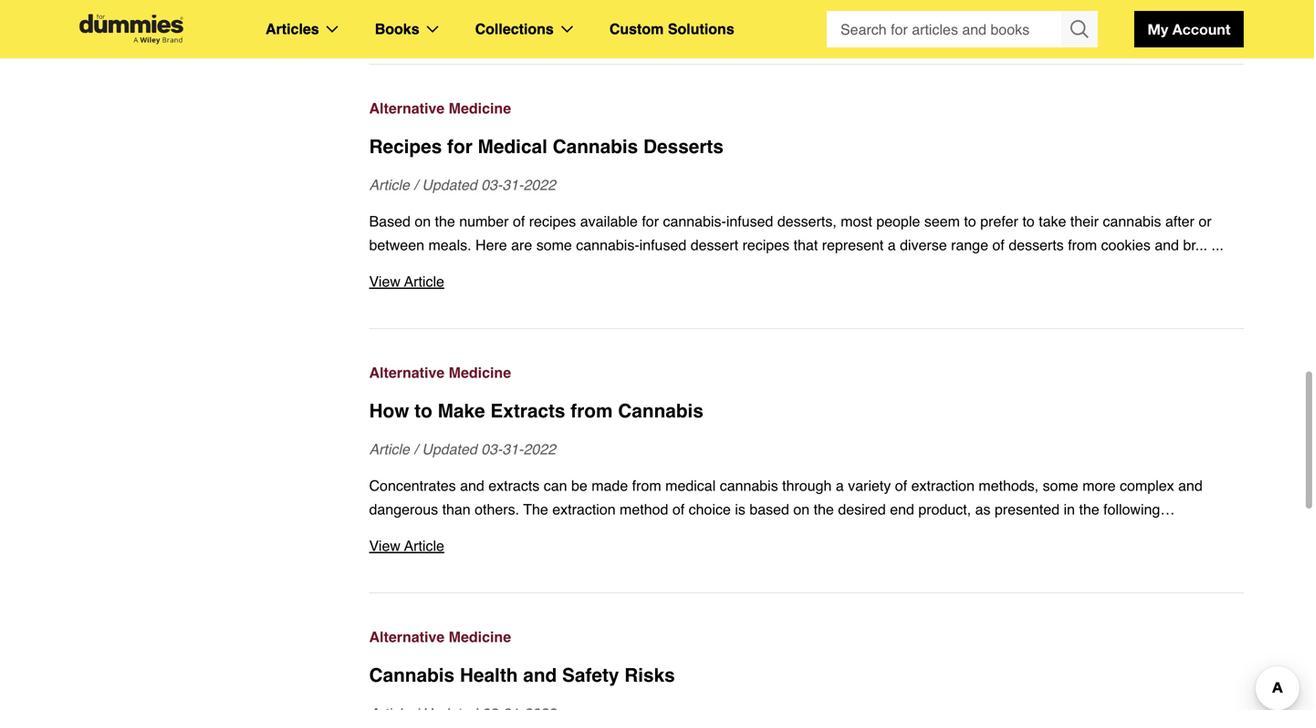 Task type: describe. For each thing, give the bounding box(es) containing it.
a inside concentrates and extracts can be made from medical cannabis through a variety of extraction methods, some more complex and dangerous than others. the extraction method of choice is based on the desired end product, as presented in the following table.&nbs... view article
[[836, 478, 844, 495]]

1 view article link from the top
[[369, 5, 1244, 29]]

end
[[890, 501, 914, 518]]

for inside 'recipes for medical cannabis desserts' link
[[447, 136, 472, 158]]

desserts,
[[777, 213, 837, 230]]

0 vertical spatial cannabis-
[[663, 213, 726, 230]]

alternative medicine link for recipes for medical cannabis desserts
[[369, 97, 1244, 120]]

product,
[[918, 501, 971, 518]]

custom solutions
[[609, 21, 734, 37]]

others.
[[475, 501, 519, 518]]

/ for how
[[414, 441, 418, 458]]

some inside concentrates and extracts can be made from medical cannabis through a variety of extraction methods, some more complex and dangerous than others. the extraction method of choice is based on the desired end product, as presented in the following table.&nbs... view article
[[1043, 478, 1078, 495]]

2 horizontal spatial the
[[1079, 501, 1099, 518]]

of up end
[[895, 478, 907, 495]]

article up based
[[369, 177, 410, 193]]

methods,
[[979, 478, 1039, 495]]

recipes for medical cannabis desserts
[[369, 136, 724, 158]]

2 vertical spatial cannabis
[[369, 665, 455, 687]]

following
[[1103, 501, 1160, 518]]

safety
[[562, 665, 619, 687]]

of down medical
[[672, 501, 685, 518]]

diverse
[[900, 237, 947, 254]]

2 view article from the top
[[369, 273, 444, 290]]

0 vertical spatial cannabis
[[553, 136, 638, 158]]

health
[[460, 665, 518, 687]]

updated for for
[[422, 177, 477, 193]]

cookies
[[1101, 237, 1151, 254]]

alternative medicine link for how to make extracts from cannabis
[[369, 361, 1244, 385]]

in
[[1064, 501, 1075, 518]]

most
[[841, 213, 872, 230]]

updated for to
[[422, 441, 477, 458]]

1 vertical spatial cannabis
[[618, 401, 703, 422]]

solutions
[[668, 21, 734, 37]]

31- for medical
[[502, 177, 523, 193]]

risks
[[624, 665, 675, 687]]

made
[[591, 478, 628, 495]]

their
[[1070, 213, 1099, 230]]

1 horizontal spatial to
[[964, 213, 976, 230]]

medicine for medical
[[449, 100, 511, 117]]

and right complex
[[1178, 478, 1203, 495]]

medical
[[478, 136, 547, 158]]

here
[[475, 237, 507, 254]]

make
[[438, 401, 485, 422]]

articles
[[266, 21, 319, 37]]

dangerous
[[369, 501, 438, 518]]

desired
[[838, 501, 886, 518]]

than
[[442, 501, 471, 518]]

medicine for make
[[449, 365, 511, 381]]

represent
[[822, 237, 884, 254]]

and inside cannabis health and safety risks link
[[523, 665, 557, 687]]

recipes
[[369, 136, 442, 158]]

after
[[1165, 213, 1194, 230]]

br...
[[1183, 237, 1207, 254]]

seem
[[924, 213, 960, 230]]

logo image
[[70, 14, 193, 44]]

03- for make
[[481, 441, 502, 458]]

table.&nbs...
[[369, 525, 450, 542]]

medical
[[665, 478, 716, 495]]

open article categories image
[[326, 26, 338, 33]]

range
[[951, 237, 988, 254]]

be
[[571, 478, 587, 495]]

view article link for recipes for medical cannabis desserts
[[369, 270, 1244, 294]]

collections
[[475, 21, 554, 37]]

method
[[620, 501, 668, 518]]

alternative for how
[[369, 365, 445, 381]]

extracts
[[488, 478, 540, 495]]

and up than
[[460, 478, 484, 495]]

and inside based on the number of recipes available for cannabis-infused desserts, most people seem to prefer to take their cannabis after or between meals. here are some cannabis-infused dessert recipes that represent a diverse range of desserts from cookies and br...
[[1155, 237, 1179, 254]]

number
[[459, 213, 509, 230]]

how
[[369, 401, 409, 422]]

view inside concentrates and extracts can be made from medical cannabis through a variety of extraction methods, some more complex and dangerous than others. the extraction method of choice is based on the desired end product, as presented in the following table.&nbs... view article
[[369, 538, 401, 555]]

meals.
[[428, 237, 471, 254]]

1 vertical spatial infused
[[639, 237, 686, 254]]

1 view article from the top
[[369, 9, 444, 26]]

1 vertical spatial extraction
[[552, 501, 616, 518]]

dessert
[[690, 237, 738, 254]]

of down prefer
[[992, 237, 1005, 254]]

desserts
[[1009, 237, 1064, 254]]

is
[[735, 501, 745, 518]]

some inside based on the number of recipes available for cannabis-infused desserts, most people seem to prefer to take their cannabis after or between meals. here are some cannabis-infused dessert recipes that represent a diverse range of desserts from cookies and br...
[[536, 237, 572, 254]]

cannabis health and safety risks link
[[369, 662, 1244, 690]]



Task type: vqa. For each thing, say whether or not it's contained in the screenshot.
Cannabis in 'link'
yes



Task type: locate. For each thing, give the bounding box(es) containing it.
the
[[523, 501, 548, 518]]

0 vertical spatial alternative
[[369, 100, 445, 117]]

0 vertical spatial some
[[536, 237, 572, 254]]

cannabis up medical
[[618, 401, 703, 422]]

my account
[[1148, 21, 1231, 38]]

1 vertical spatial alternative
[[369, 365, 445, 381]]

2 03- from the top
[[481, 441, 502, 458]]

my
[[1148, 21, 1168, 38]]

how to make extracts from cannabis link
[[369, 398, 1244, 425]]

concentrates and extracts can be made from medical cannabis through a variety of extraction methods, some more complex and dangerous than others. the extraction method of choice is based on the desired end product, as presented in the following table.&nbs... view article
[[369, 478, 1203, 555]]

alternative medicine link up cannabis health and safety risks link
[[369, 626, 1244, 650]]

2 view from the top
[[369, 273, 401, 290]]

/ for recipes
[[414, 177, 418, 193]]

alternative for recipes
[[369, 100, 445, 117]]

cannabis inside based on the number of recipes available for cannabis-infused desserts, most people seem to prefer to take their cannabis after or between meals. here are some cannabis-infused dessert recipes that represent a diverse range of desserts from cookies and br...
[[1103, 213, 1161, 230]]

alternative medicine for for
[[369, 100, 511, 117]]

0 horizontal spatial to
[[414, 401, 432, 422]]

view
[[369, 9, 401, 26], [369, 273, 401, 290], [369, 538, 401, 555]]

/
[[414, 177, 418, 193], [414, 441, 418, 458]]

0 horizontal spatial extraction
[[552, 501, 616, 518]]

2 vertical spatial alternative
[[369, 629, 445, 646]]

between
[[369, 237, 424, 254]]

based
[[369, 213, 411, 230]]

2 31- from the top
[[502, 441, 523, 458]]

2022
[[523, 177, 556, 193], [523, 441, 556, 458]]

extraction down be
[[552, 501, 616, 518]]

0 vertical spatial recipes
[[529, 213, 576, 230]]

0 vertical spatial medicine
[[449, 100, 511, 117]]

1 vertical spatial article / updated 03-31-2022
[[369, 441, 556, 458]]

people
[[876, 213, 920, 230]]

alternative medicine for to
[[369, 365, 511, 381]]

31- down medical
[[502, 177, 523, 193]]

0 vertical spatial view article link
[[369, 5, 1244, 29]]

and
[[1155, 237, 1179, 254], [460, 478, 484, 495], [1178, 478, 1203, 495], [523, 665, 557, 687]]

0 horizontal spatial a
[[836, 478, 844, 495]]

open book categories image
[[427, 26, 439, 33]]

some up in
[[1043, 478, 1078, 495]]

how to make extracts from cannabis
[[369, 401, 703, 422]]

1 horizontal spatial recipes
[[742, 237, 789, 254]]

2 medicine from the top
[[449, 365, 511, 381]]

cannabis left health
[[369, 665, 455, 687]]

alternative medicine link up 'recipes for medical cannabis desserts' link on the top
[[369, 97, 1244, 120]]

are
[[511, 237, 532, 254]]

0 vertical spatial article / updated 03-31-2022
[[369, 177, 556, 193]]

to right "how"
[[414, 401, 432, 422]]

custom solutions link
[[609, 17, 734, 41]]

cannabis
[[1103, 213, 1161, 230], [720, 478, 778, 495]]

0 horizontal spatial infused
[[639, 237, 686, 254]]

that
[[794, 237, 818, 254]]

updated up number
[[422, 177, 477, 193]]

on right based
[[415, 213, 431, 230]]

view article
[[369, 9, 444, 26], [369, 273, 444, 290]]

0 vertical spatial 03-
[[481, 177, 502, 193]]

variety
[[848, 478, 891, 495]]

0 horizontal spatial some
[[536, 237, 572, 254]]

1 2022 from the top
[[523, 177, 556, 193]]

view article link
[[369, 5, 1244, 29], [369, 270, 1244, 294], [369, 535, 1244, 558]]

03- for medical
[[481, 177, 502, 193]]

and down after
[[1155, 237, 1179, 254]]

a inside based on the number of recipes available for cannabis-infused desserts, most people seem to prefer to take their cannabis after or between meals. here are some cannabis-infused dessert recipes that represent a diverse range of desserts from cookies and br...
[[888, 237, 896, 254]]

alternative medicine link
[[369, 97, 1244, 120], [369, 361, 1244, 385], [369, 626, 1244, 650]]

or
[[1199, 213, 1212, 230]]

view article link for how to make extracts from cannabis
[[369, 535, 1244, 558]]

medicine for and
[[449, 629, 511, 646]]

1 vertical spatial on
[[793, 501, 810, 518]]

alternative medicine up recipes
[[369, 100, 511, 117]]

1 horizontal spatial a
[[888, 237, 896, 254]]

medicine up make
[[449, 365, 511, 381]]

1 vertical spatial view
[[369, 273, 401, 290]]

1 03- from the top
[[481, 177, 502, 193]]

1 horizontal spatial for
[[642, 213, 659, 230]]

infused up dessert
[[726, 213, 773, 230]]

of up are
[[513, 213, 525, 230]]

the up the meals. at the top left of page
[[435, 213, 455, 230]]

3 medicine from the top
[[449, 629, 511, 646]]

article down the meals. at the top left of page
[[404, 273, 444, 290]]

from
[[1068, 237, 1097, 254], [571, 401, 613, 422], [632, 478, 661, 495]]

31-
[[502, 177, 523, 193], [502, 441, 523, 458]]

article / updated 03-31-2022 up number
[[369, 177, 556, 193]]

2 alternative medicine from the top
[[369, 365, 511, 381]]

0 vertical spatial cannabis
[[1103, 213, 1161, 230]]

1 article / updated 03-31-2022 from the top
[[369, 177, 556, 193]]

medicine up health
[[449, 629, 511, 646]]

from inside concentrates and extracts can be made from medical cannabis through a variety of extraction methods, some more complex and dangerous than others. the extraction method of choice is based on the desired end product, as presented in the following table.&nbs... view article
[[632, 478, 661, 495]]

from down their on the top of page
[[1068, 237, 1097, 254]]

1 horizontal spatial cannabis-
[[663, 213, 726, 230]]

extraction up the product,
[[911, 478, 975, 495]]

a left variety
[[836, 478, 844, 495]]

31- for make
[[502, 441, 523, 458]]

1 / from the top
[[414, 177, 418, 193]]

03- up extracts
[[481, 441, 502, 458]]

the right in
[[1079, 501, 1099, 518]]

1 vertical spatial from
[[571, 401, 613, 422]]

03-
[[481, 177, 502, 193], [481, 441, 502, 458]]

/ down recipes
[[414, 177, 418, 193]]

alternative medicine link for cannabis health and safety risks
[[369, 626, 1244, 650]]

1 updated from the top
[[422, 177, 477, 193]]

account
[[1172, 21, 1231, 38]]

1 vertical spatial cannabis
[[720, 478, 778, 495]]

the down through
[[814, 501, 834, 518]]

view down between
[[369, 273, 401, 290]]

3 view from the top
[[369, 538, 401, 555]]

1 vertical spatial a
[[836, 478, 844, 495]]

0 vertical spatial for
[[447, 136, 472, 158]]

open collections list image
[[561, 26, 573, 33]]

2 vertical spatial from
[[632, 478, 661, 495]]

for inside based on the number of recipes available for cannabis-infused desserts, most people seem to prefer to take their cannabis after or between meals. here are some cannabis-infused dessert recipes that represent a diverse range of desserts from cookies and br...
[[642, 213, 659, 230]]

take
[[1039, 213, 1066, 230]]

cannabis up the is
[[720, 478, 778, 495]]

1 view from the top
[[369, 9, 401, 26]]

2 alternative medicine link from the top
[[369, 361, 1244, 385]]

for left medical
[[447, 136, 472, 158]]

2 vertical spatial view article link
[[369, 535, 1244, 558]]

/ up concentrates
[[414, 441, 418, 458]]

2 vertical spatial view
[[369, 538, 401, 555]]

as
[[975, 501, 991, 518]]

from right extracts in the left bottom of the page
[[571, 401, 613, 422]]

0 horizontal spatial cannabis-
[[576, 237, 639, 254]]

concentrates
[[369, 478, 456, 495]]

infused
[[726, 213, 773, 230], [639, 237, 686, 254]]

recipes left 'that'
[[742, 237, 789, 254]]

based on the number of recipes available for cannabis-infused desserts, most people seem to prefer to take their cannabis after or between meals. here are some cannabis-infused dessert recipes that represent a diverse range of desserts from cookies and br...
[[369, 213, 1212, 254]]

2 2022 from the top
[[523, 441, 556, 458]]

Search for articles and books text field
[[827, 11, 1063, 47]]

31- up extracts
[[502, 441, 523, 458]]

0 vertical spatial extraction
[[911, 478, 975, 495]]

0 horizontal spatial recipes
[[529, 213, 576, 230]]

1 alternative medicine from the top
[[369, 100, 511, 117]]

desserts
[[643, 136, 724, 158]]

the
[[435, 213, 455, 230], [814, 501, 834, 518], [1079, 501, 1099, 518]]

1 horizontal spatial infused
[[726, 213, 773, 230]]

the inside based on the number of recipes available for cannabis-infused desserts, most people seem to prefer to take their cannabis after or between meals. here are some cannabis-infused dessert recipes that represent a diverse range of desserts from cookies and br...
[[435, 213, 455, 230]]

2 view article link from the top
[[369, 270, 1244, 294]]

extraction
[[911, 478, 975, 495], [552, 501, 616, 518]]

0 vertical spatial alternative medicine link
[[369, 97, 1244, 120]]

2022 down recipes for medical cannabis desserts
[[523, 177, 556, 193]]

alternative medicine for health
[[369, 629, 511, 646]]

alternative medicine up health
[[369, 629, 511, 646]]

updated down make
[[422, 441, 477, 458]]

2 vertical spatial alternative medicine link
[[369, 626, 1244, 650]]

cannabis
[[553, 136, 638, 158], [618, 401, 703, 422], [369, 665, 455, 687]]

2022 for extracts
[[523, 441, 556, 458]]

alternative medicine up make
[[369, 365, 511, 381]]

prefer
[[980, 213, 1018, 230]]

a down people
[[888, 237, 896, 254]]

available
[[580, 213, 638, 230]]

2 vertical spatial medicine
[[449, 629, 511, 646]]

1 vertical spatial 31-
[[502, 441, 523, 458]]

article / updated 03-31-2022 down make
[[369, 441, 556, 458]]

article down dangerous
[[404, 538, 444, 555]]

recipes
[[529, 213, 576, 230], [742, 237, 789, 254]]

article down "how"
[[369, 441, 410, 458]]

view left open book categories image
[[369, 9, 401, 26]]

0 vertical spatial a
[[888, 237, 896, 254]]

through
[[782, 478, 832, 495]]

cannabis- up dessert
[[663, 213, 726, 230]]

on inside based on the number of recipes available for cannabis-infused desserts, most people seem to prefer to take their cannabis after or between meals. here are some cannabis-infused dessert recipes that represent a diverse range of desserts from cookies and br...
[[415, 213, 431, 230]]

some right are
[[536, 237, 572, 254]]

3 view article link from the top
[[369, 535, 1244, 558]]

0 horizontal spatial cannabis
[[720, 478, 778, 495]]

2 vertical spatial alternative medicine
[[369, 629, 511, 646]]

1 vertical spatial medicine
[[449, 365, 511, 381]]

to left take
[[1022, 213, 1035, 230]]

alternative for cannabis
[[369, 629, 445, 646]]

1 vertical spatial cannabis-
[[576, 237, 639, 254]]

0 vertical spatial 31-
[[502, 177, 523, 193]]

books
[[375, 21, 419, 37]]

based
[[749, 501, 789, 518]]

custom
[[609, 21, 664, 37]]

2 horizontal spatial from
[[1068, 237, 1097, 254]]

1 vertical spatial view article
[[369, 273, 444, 290]]

on inside concentrates and extracts can be made from medical cannabis through a variety of extraction methods, some more complex and dangerous than others. the extraction method of choice is based on the desired end product, as presented in the following table.&nbs... view article
[[793, 501, 810, 518]]

1 vertical spatial /
[[414, 441, 418, 458]]

complex
[[1120, 478, 1174, 495]]

0 vertical spatial alternative medicine
[[369, 100, 511, 117]]

article left collections
[[404, 9, 444, 26]]

1 horizontal spatial from
[[632, 478, 661, 495]]

to
[[964, 213, 976, 230], [1022, 213, 1035, 230], [414, 401, 432, 422]]

1 vertical spatial alternative medicine link
[[369, 361, 1244, 385]]

view article down between
[[369, 273, 444, 290]]

infused left dessert
[[639, 237, 686, 254]]

cannabis-
[[663, 213, 726, 230], [576, 237, 639, 254]]

for right available
[[642, 213, 659, 230]]

2 article / updated 03-31-2022 from the top
[[369, 441, 556, 458]]

1 31- from the top
[[502, 177, 523, 193]]

choice
[[689, 501, 731, 518]]

updated
[[422, 177, 477, 193], [422, 441, 477, 458]]

cannabis- down available
[[576, 237, 639, 254]]

0 vertical spatial 2022
[[523, 177, 556, 193]]

for
[[447, 136, 472, 158], [642, 213, 659, 230]]

0 vertical spatial updated
[[422, 177, 477, 193]]

to up range
[[964, 213, 976, 230]]

medicine up medical
[[449, 100, 511, 117]]

article
[[404, 9, 444, 26], [369, 177, 410, 193], [404, 273, 444, 290], [369, 441, 410, 458], [404, 538, 444, 555]]

2 / from the top
[[414, 441, 418, 458]]

of
[[513, 213, 525, 230], [992, 237, 1005, 254], [895, 478, 907, 495], [672, 501, 685, 518]]

0 vertical spatial on
[[415, 213, 431, 230]]

2 alternative from the top
[[369, 365, 445, 381]]

2022 for cannabis
[[523, 177, 556, 193]]

from up method
[[632, 478, 661, 495]]

article inside concentrates and extracts can be made from medical cannabis through a variety of extraction methods, some more complex and dangerous than others. the extraction method of choice is based on the desired end product, as presented in the following table.&nbs... view article
[[404, 538, 444, 555]]

1 horizontal spatial extraction
[[911, 478, 975, 495]]

1 vertical spatial for
[[642, 213, 659, 230]]

cannabis up available
[[553, 136, 638, 158]]

0 horizontal spatial the
[[435, 213, 455, 230]]

2 horizontal spatial to
[[1022, 213, 1035, 230]]

1 vertical spatial 2022
[[523, 441, 556, 458]]

presented
[[995, 501, 1060, 518]]

3 alternative medicine from the top
[[369, 629, 511, 646]]

1 vertical spatial updated
[[422, 441, 477, 458]]

alternative
[[369, 100, 445, 117], [369, 365, 445, 381], [369, 629, 445, 646]]

on down through
[[793, 501, 810, 518]]

3 alternative medicine link from the top
[[369, 626, 1244, 650]]

cannabis up cookies on the right of page
[[1103, 213, 1161, 230]]

0 horizontal spatial from
[[571, 401, 613, 422]]

recipes for medical cannabis desserts link
[[369, 133, 1244, 161]]

0 vertical spatial /
[[414, 177, 418, 193]]

3 alternative from the top
[[369, 629, 445, 646]]

can
[[544, 478, 567, 495]]

0 vertical spatial from
[[1068, 237, 1097, 254]]

my account link
[[1134, 11, 1244, 47]]

1 horizontal spatial on
[[793, 501, 810, 518]]

2 updated from the top
[[422, 441, 477, 458]]

alternative medicine
[[369, 100, 511, 117], [369, 365, 511, 381], [369, 629, 511, 646]]

view down dangerous
[[369, 538, 401, 555]]

article / updated 03-31-2022 for make
[[369, 441, 556, 458]]

2022 down how to make extracts from cannabis
[[523, 441, 556, 458]]

1 horizontal spatial some
[[1043, 478, 1078, 495]]

1 vertical spatial view article link
[[369, 270, 1244, 294]]

0 vertical spatial view article
[[369, 9, 444, 26]]

more
[[1082, 478, 1116, 495]]

recipes up are
[[529, 213, 576, 230]]

1 alternative from the top
[[369, 100, 445, 117]]

cannabis inside concentrates and extracts can be made from medical cannabis through a variety of extraction methods, some more complex and dangerous than others. the extraction method of choice is based on the desired end product, as presented in the following table.&nbs... view article
[[720, 478, 778, 495]]

group
[[827, 11, 1098, 47]]

some
[[536, 237, 572, 254], [1043, 478, 1078, 495]]

close this dialog image
[[1287, 637, 1305, 655]]

and left safety
[[523, 665, 557, 687]]

1 horizontal spatial cannabis
[[1103, 213, 1161, 230]]

extracts
[[490, 401, 565, 422]]

1 horizontal spatial the
[[814, 501, 834, 518]]

03- up number
[[481, 177, 502, 193]]

1 vertical spatial 03-
[[481, 441, 502, 458]]

alternative medicine link up "how to make extracts from cannabis" link
[[369, 361, 1244, 385]]

1 vertical spatial alternative medicine
[[369, 365, 511, 381]]

article / updated 03-31-2022 for medical
[[369, 177, 556, 193]]

0 vertical spatial view
[[369, 9, 401, 26]]

0 horizontal spatial for
[[447, 136, 472, 158]]

1 alternative medicine link from the top
[[369, 97, 1244, 120]]

0 vertical spatial infused
[[726, 213, 773, 230]]

view article right open article categories icon
[[369, 9, 444, 26]]

cannabis health and safety risks
[[369, 665, 675, 687]]

1 vertical spatial recipes
[[742, 237, 789, 254]]

from inside based on the number of recipes available for cannabis-infused desserts, most people seem to prefer to take their cannabis after or between meals. here are some cannabis-infused dessert recipes that represent a diverse range of desserts from cookies and br...
[[1068, 237, 1097, 254]]

a
[[888, 237, 896, 254], [836, 478, 844, 495]]

1 medicine from the top
[[449, 100, 511, 117]]

1 vertical spatial some
[[1043, 478, 1078, 495]]

0 horizontal spatial on
[[415, 213, 431, 230]]



